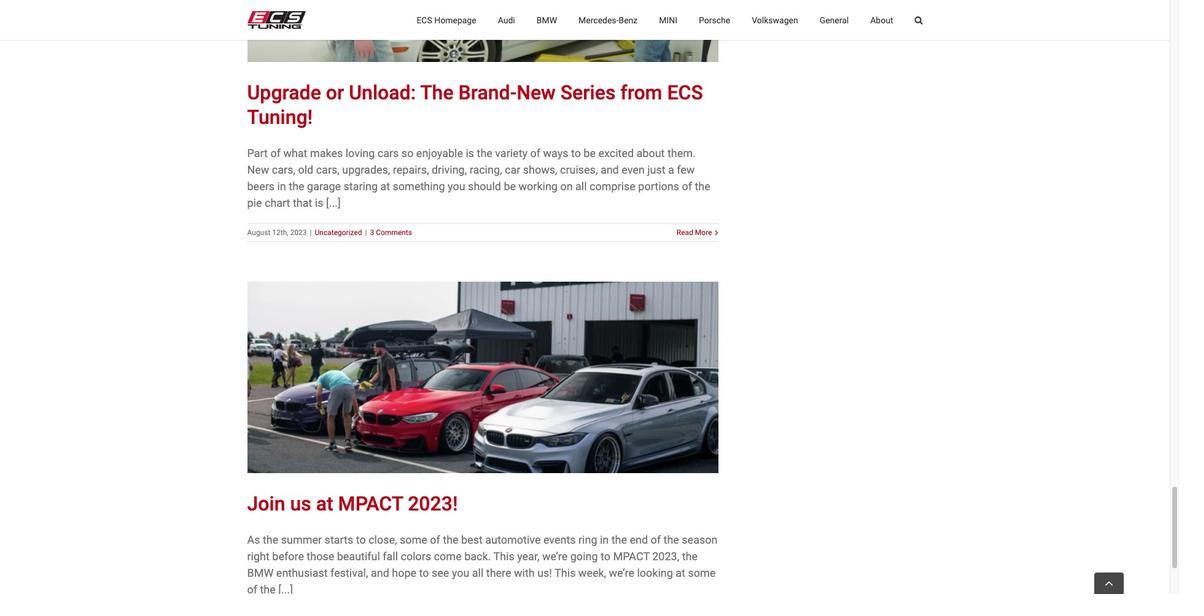 Task type: locate. For each thing, give the bounding box(es) containing it.
august 12th, 2023 | uncategorized | 3 comments
[[247, 228, 412, 237]]

1 horizontal spatial this
[[555, 567, 576, 580]]

mpact up close,
[[338, 492, 403, 516]]

1 horizontal spatial some
[[688, 567, 716, 580]]

ecs right from
[[667, 81, 703, 104]]

1 vertical spatial mpact
[[613, 550, 650, 563]]

0 vertical spatial ecs
[[417, 15, 432, 25]]

1 horizontal spatial |
[[365, 228, 367, 237]]

new left series
[[517, 81, 556, 104]]

we're right week, on the bottom of page
[[609, 567, 634, 580]]

mpact down the end
[[613, 550, 650, 563]]

cars,
[[272, 163, 295, 176], [316, 163, 340, 176]]

general
[[820, 15, 849, 25]]

you
[[448, 180, 465, 193], [452, 567, 469, 580]]

1 horizontal spatial bmw
[[537, 15, 557, 25]]

in inside part of what makes loving cars so enjoyable is the variety of ways to be excited about them. new cars, old cars, upgrades, repairs, driving, racing, car shows, cruises, and even just a few beers in the garage staring at something you should be working on all comprise portions of the pie chart that is [...]
[[277, 180, 286, 193]]

mercedes-
[[579, 15, 619, 25]]

all right on
[[576, 180, 587, 193]]

2 vertical spatial at
[[676, 567, 685, 580]]

[...] down enthusiast on the left bottom of page
[[278, 583, 293, 595]]

that
[[293, 196, 312, 209]]

3 comments link
[[370, 228, 412, 237]]

ecs tuning logo image
[[247, 11, 306, 29]]

1 horizontal spatial all
[[576, 180, 587, 193]]

[...] inside part of what makes loving cars so enjoyable is the variety of ways to be excited about them. new cars, old cars, upgrades, repairs, driving, racing, car shows, cruises, and even just a few beers in the garage staring at something you should be working on all comprise portions of the pie chart that is [...]
[[326, 196, 341, 209]]

1 vertical spatial ecs
[[667, 81, 703, 104]]

the up 2023,
[[664, 534, 679, 546]]

bmw down right
[[247, 567, 274, 580]]

0 vertical spatial mpact
[[338, 492, 403, 516]]

brand-
[[459, 81, 517, 104]]

1 | from the left
[[310, 228, 312, 237]]

from
[[621, 81, 662, 104]]

bmw link
[[537, 0, 557, 40]]

and
[[601, 163, 619, 176], [371, 567, 389, 580]]

series
[[561, 81, 616, 104]]

1 horizontal spatial and
[[601, 163, 619, 176]]

beautiful
[[337, 550, 380, 563]]

| right 2023
[[310, 228, 312, 237]]

1 vertical spatial at
[[316, 492, 333, 516]]

1 horizontal spatial [...]
[[326, 196, 341, 209]]

1 vertical spatial in
[[600, 534, 609, 546]]

at right the staring
[[380, 180, 390, 193]]

the up racing,
[[477, 147, 493, 160]]

the down them.
[[695, 180, 710, 193]]

of right the end
[[651, 534, 661, 546]]

tuning!
[[247, 106, 313, 129]]

1 vertical spatial [...]
[[278, 583, 293, 595]]

bmw
[[537, 15, 557, 25], [247, 567, 274, 580]]

be up cruises,
[[584, 147, 596, 160]]

and inside as the summer starts to close, some of the best automotive events ring in the end of the season right before those beautiful fall colors come back. this year, we're going to mpact 2023, the bmw enthusiast festival, and hope to see you all there with us! this week, we're looking at some of the [...]
[[371, 567, 389, 580]]

1 vertical spatial is
[[315, 196, 323, 209]]

0 horizontal spatial mpact
[[338, 492, 403, 516]]

to left the see
[[419, 567, 429, 580]]

is up racing,
[[466, 147, 474, 160]]

[...] inside as the summer starts to close, some of the best automotive events ring in the end of the season right before those beautiful fall colors come back. this year, we're going to mpact 2023, the bmw enthusiast festival, and hope to see you all there with us! this week, we're looking at some of the [...]
[[278, 583, 293, 595]]

this
[[493, 550, 515, 563], [555, 567, 576, 580]]

and up comprise
[[601, 163, 619, 176]]

of
[[271, 147, 281, 160], [530, 147, 541, 160], [682, 180, 692, 193], [430, 534, 440, 546], [651, 534, 661, 546], [247, 583, 257, 595]]

0 vertical spatial some
[[400, 534, 427, 546]]

0 horizontal spatial cars,
[[272, 163, 295, 176]]

about link
[[870, 0, 893, 40]]

0 vertical spatial new
[[517, 81, 556, 104]]

mercedes-benz link
[[579, 0, 638, 40]]

1 horizontal spatial is
[[466, 147, 474, 160]]

1 horizontal spatial ecs
[[667, 81, 703, 104]]

1 vertical spatial we're
[[609, 567, 634, 580]]

uncategorized link
[[315, 228, 362, 237]]

bmw inside as the summer starts to close, some of the best automotive events ring in the end of the season right before those beautiful fall colors come back. this year, we're going to mpact 2023, the bmw enthusiast festival, and hope to see you all there with us! this week, we're looking at some of the [...]
[[247, 567, 274, 580]]

general link
[[820, 0, 849, 40]]

12th,
[[272, 228, 288, 237]]

this up there
[[493, 550, 515, 563]]

week,
[[578, 567, 606, 580]]

the up the that
[[289, 180, 304, 193]]

ecs homepage link
[[417, 0, 476, 40]]

the
[[477, 147, 493, 160], [289, 180, 304, 193], [695, 180, 710, 193], [263, 534, 278, 546], [443, 534, 459, 546], [612, 534, 627, 546], [664, 534, 679, 546], [682, 550, 698, 563], [260, 583, 276, 595]]

0 vertical spatial and
[[601, 163, 619, 176]]

cars, down makes
[[316, 163, 340, 176]]

you right the see
[[452, 567, 469, 580]]

1 horizontal spatial new
[[517, 81, 556, 104]]

1 horizontal spatial cars,
[[316, 163, 340, 176]]

1 vertical spatial be
[[504, 180, 516, 193]]

mercedes-benz
[[579, 15, 638, 25]]

you down driving, at the left top
[[448, 180, 465, 193]]

in up chart
[[277, 180, 286, 193]]

mini link
[[659, 0, 678, 40]]

| left the 3
[[365, 228, 367, 237]]

join
[[247, 492, 285, 516]]

[...] for us
[[278, 583, 293, 595]]

august
[[247, 228, 270, 237]]

0 horizontal spatial |
[[310, 228, 312, 237]]

excited
[[599, 147, 634, 160]]

at down 2023,
[[676, 567, 685, 580]]

0 horizontal spatial be
[[504, 180, 516, 193]]

the down right
[[260, 583, 276, 595]]

1 vertical spatial some
[[688, 567, 716, 580]]

1 horizontal spatial in
[[600, 534, 609, 546]]

2 | from the left
[[365, 228, 367, 237]]

some down 'season'
[[688, 567, 716, 580]]

1 vertical spatial and
[[371, 567, 389, 580]]

all down back.
[[472, 567, 484, 580]]

ecs left homepage
[[417, 15, 432, 25]]

enthusiast
[[276, 567, 328, 580]]

ecs homepage
[[417, 15, 476, 25]]

2023,
[[652, 550, 679, 563]]

0 vertical spatial at
[[380, 180, 390, 193]]

1 vertical spatial you
[[452, 567, 469, 580]]

join us at mpact 2023! image
[[247, 282, 718, 473]]

some up colors
[[400, 534, 427, 546]]

going
[[570, 550, 598, 563]]

we're
[[542, 550, 568, 563], [609, 567, 634, 580]]

1 vertical spatial all
[[472, 567, 484, 580]]

about
[[637, 147, 665, 160]]

garage
[[307, 180, 341, 193]]

be down "car"
[[504, 180, 516, 193]]

0 vertical spatial all
[[576, 180, 587, 193]]

colors
[[401, 550, 431, 563]]

upgrade or unload: the brand-new series from ecs tuning! link
[[247, 81, 703, 129]]

0 horizontal spatial and
[[371, 567, 389, 580]]

is right the that
[[315, 196, 323, 209]]

upgrades,
[[342, 163, 390, 176]]

0 horizontal spatial at
[[316, 492, 333, 516]]

1 vertical spatial new
[[247, 163, 269, 176]]

events
[[543, 534, 576, 546]]

0 vertical spatial in
[[277, 180, 286, 193]]

cars
[[378, 147, 399, 160]]

or
[[326, 81, 344, 104]]

1 horizontal spatial mpact
[[613, 550, 650, 563]]

0 horizontal spatial in
[[277, 180, 286, 193]]

at inside part of what makes loving cars so enjoyable is the variety of ways to be excited about them. new cars, old cars, upgrades, repairs, driving, racing, car shows, cruises, and even just a few beers in the garage staring at something you should be working on all comprise portions of the pie chart that is [...]
[[380, 180, 390, 193]]

some
[[400, 534, 427, 546], [688, 567, 716, 580]]

a
[[668, 163, 674, 176]]

this right 'us!'
[[555, 567, 576, 580]]

is
[[466, 147, 474, 160], [315, 196, 323, 209]]

should
[[468, 180, 501, 193]]

beers
[[247, 180, 275, 193]]

us
[[290, 492, 311, 516]]

0 vertical spatial we're
[[542, 550, 568, 563]]

we're down events
[[542, 550, 568, 563]]

see
[[432, 567, 449, 580]]

you inside as the summer starts to close, some of the best automotive events ring in the end of the season right before those beautiful fall colors come back. this year, we're going to mpact 2023, the bmw enthusiast festival, and hope to see you all there with us! this week, we're looking at some of the [...]
[[452, 567, 469, 580]]

new
[[517, 81, 556, 104], [247, 163, 269, 176]]

join us at mpact 2023!
[[247, 492, 458, 516]]

to up beautiful
[[356, 534, 366, 546]]

new down part
[[247, 163, 269, 176]]

0 vertical spatial you
[[448, 180, 465, 193]]

2 horizontal spatial at
[[676, 567, 685, 580]]

and down the fall
[[371, 567, 389, 580]]

starts
[[325, 534, 353, 546]]

in right "ring"
[[600, 534, 609, 546]]

bmw right audi link
[[537, 15, 557, 25]]

new inside part of what makes loving cars so enjoyable is the variety of ways to be excited about them. new cars, old cars, upgrades, repairs, driving, racing, car shows, cruises, and even just a few beers in the garage staring at something you should be working on all comprise portions of the pie chart that is [...]
[[247, 163, 269, 176]]

you inside part of what makes loving cars so enjoyable is the variety of ways to be excited about them. new cars, old cars, upgrades, repairs, driving, racing, car shows, cruises, and even just a few beers in the garage staring at something you should be working on all comprise portions of the pie chart that is [...]
[[448, 180, 465, 193]]

those
[[307, 550, 334, 563]]

1 horizontal spatial at
[[380, 180, 390, 193]]

so
[[402, 147, 414, 160]]

at right us
[[316, 492, 333, 516]]

cars, down what
[[272, 163, 295, 176]]

upgrade or unload: the brand-new series from ecs tuning!
[[247, 81, 703, 129]]

0 horizontal spatial [...]
[[278, 583, 293, 595]]

1 horizontal spatial be
[[584, 147, 596, 160]]

1 cars, from the left
[[272, 163, 295, 176]]

0 horizontal spatial all
[[472, 567, 484, 580]]

to up cruises,
[[571, 147, 581, 160]]

car
[[505, 163, 520, 176]]

working
[[519, 180, 558, 193]]

0 horizontal spatial some
[[400, 534, 427, 546]]

in inside as the summer starts to close, some of the best automotive events ring in the end of the season right before those beautiful fall colors come back. this year, we're going to mpact 2023, the bmw enthusiast festival, and hope to see you all there with us! this week, we're looking at some of the [...]
[[600, 534, 609, 546]]

0 horizontal spatial we're
[[542, 550, 568, 563]]

0 vertical spatial is
[[466, 147, 474, 160]]

0 vertical spatial be
[[584, 147, 596, 160]]

1 vertical spatial this
[[555, 567, 576, 580]]

2023!
[[408, 492, 458, 516]]

end
[[630, 534, 648, 546]]

0 vertical spatial [...]
[[326, 196, 341, 209]]

0 horizontal spatial bmw
[[247, 567, 274, 580]]

1 vertical spatial bmw
[[247, 567, 274, 580]]

0 horizontal spatial new
[[247, 163, 269, 176]]

[...] down garage on the left
[[326, 196, 341, 209]]

0 horizontal spatial this
[[493, 550, 515, 563]]



Task type: describe. For each thing, give the bounding box(es) containing it.
uncategorized
[[315, 228, 362, 237]]

the
[[420, 81, 454, 104]]

there
[[486, 567, 511, 580]]

the down 'season'
[[682, 550, 698, 563]]

racing,
[[470, 163, 502, 176]]

mpact inside as the summer starts to close, some of the best automotive events ring in the end of the season right before those beautiful fall colors come back. this year, we're going to mpact 2023, the bmw enthusiast festival, and hope to see you all there with us! this week, we're looking at some of the [...]
[[613, 550, 650, 563]]

on
[[560, 180, 573, 193]]

enjoyable
[[416, 147, 463, 160]]

as
[[247, 534, 260, 546]]

benz
[[619, 15, 638, 25]]

of right part
[[271, 147, 281, 160]]

to inside part of what makes loving cars so enjoyable is the variety of ways to be excited about them. new cars, old cars, upgrades, repairs, driving, racing, car shows, cruises, and even just a few beers in the garage staring at something you should be working on all comprise portions of the pie chart that is [...]
[[571, 147, 581, 160]]

all inside part of what makes loving cars so enjoyable is the variety of ways to be excited about them. new cars, old cars, upgrades, repairs, driving, racing, car shows, cruises, and even just a few beers in the garage staring at something you should be working on all comprise portions of the pie chart that is [...]
[[576, 180, 587, 193]]

what
[[283, 147, 307, 160]]

0 horizontal spatial is
[[315, 196, 323, 209]]

ways
[[543, 147, 568, 160]]

just
[[647, 163, 666, 176]]

comments
[[376, 228, 412, 237]]

at inside as the summer starts to close, some of the best automotive events ring in the end of the season right before those beautiful fall colors come back. this year, we're going to mpact 2023, the bmw enthusiast festival, and hope to see you all there with us! this week, we're looking at some of the [...]
[[676, 567, 685, 580]]

mini
[[659, 15, 678, 25]]

old
[[298, 163, 313, 176]]

homepage
[[434, 15, 476, 25]]

portions
[[638, 180, 679, 193]]

even
[[622, 163, 645, 176]]

audi
[[498, 15, 515, 25]]

pie
[[247, 196, 262, 209]]

upgrade or unload: the brand-new series from ecs tuning! image
[[247, 0, 718, 62]]

porsche link
[[699, 0, 730, 40]]

year,
[[517, 550, 540, 563]]

0 vertical spatial bmw
[[537, 15, 557, 25]]

festival,
[[330, 567, 368, 580]]

best
[[461, 534, 483, 546]]

more
[[695, 228, 712, 237]]

volkswagen link
[[752, 0, 798, 40]]

close,
[[369, 534, 397, 546]]

2 cars, from the left
[[316, 163, 340, 176]]

variety
[[495, 147, 528, 160]]

part
[[247, 147, 268, 160]]

join us at mpact 2023! link
[[247, 492, 458, 516]]

0 horizontal spatial ecs
[[417, 15, 432, 25]]

hope
[[392, 567, 416, 580]]

read more
[[677, 228, 712, 237]]

makes
[[310, 147, 343, 160]]

us!
[[538, 567, 552, 580]]

[...] for or
[[326, 196, 341, 209]]

cruises,
[[560, 163, 598, 176]]

something
[[393, 180, 445, 193]]

about
[[870, 15, 893, 25]]

few
[[677, 163, 695, 176]]

and inside part of what makes loving cars so enjoyable is the variety of ways to be excited about them. new cars, old cars, upgrades, repairs, driving, racing, car shows, cruises, and even just a few beers in the garage staring at something you should be working on all comprise portions of the pie chart that is [...]
[[601, 163, 619, 176]]

3
[[370, 228, 374, 237]]

ring
[[579, 534, 597, 546]]

the left the end
[[612, 534, 627, 546]]

the up come
[[443, 534, 459, 546]]

driving,
[[432, 163, 467, 176]]

1 horizontal spatial we're
[[609, 567, 634, 580]]

chart
[[265, 196, 290, 209]]

read
[[677, 228, 693, 237]]

as the summer starts to close, some of the best automotive events ring in the end of the season right before those beautiful fall colors come back. this year, we're going to mpact 2023, the bmw enthusiast festival, and hope to see you all there with us! this week, we're looking at some of the [...]
[[247, 534, 718, 595]]

part of what makes loving cars so enjoyable is the variety of ways to be excited about them. new cars, old cars, upgrades, repairs, driving, racing, car shows, cruises, and even just a few beers in the garage staring at something you should be working on all comprise portions of the pie chart that is [...]
[[247, 147, 710, 209]]

season
[[682, 534, 718, 546]]

back.
[[464, 550, 491, 563]]

of up come
[[430, 534, 440, 546]]

read more link
[[677, 227, 712, 238]]

come
[[434, 550, 462, 563]]

before
[[272, 550, 304, 563]]

right
[[247, 550, 270, 563]]

automotive
[[485, 534, 541, 546]]

porsche
[[699, 15, 730, 25]]

volkswagen
[[752, 15, 798, 25]]

ecs inside upgrade or unload: the brand-new series from ecs tuning!
[[667, 81, 703, 104]]

looking
[[637, 567, 673, 580]]

of up shows,
[[530, 147, 541, 160]]

all inside as the summer starts to close, some of the best automotive events ring in the end of the season right before those beautiful fall colors come back. this year, we're going to mpact 2023, the bmw enthusiast festival, and hope to see you all there with us! this week, we're looking at some of the [...]
[[472, 567, 484, 580]]

with
[[514, 567, 535, 580]]

comprise
[[590, 180, 636, 193]]

of down few
[[682, 180, 692, 193]]

staring
[[344, 180, 378, 193]]

to up week, on the bottom of page
[[601, 550, 611, 563]]

the right as on the bottom left of the page
[[263, 534, 278, 546]]

loving
[[346, 147, 375, 160]]

2023
[[290, 228, 307, 237]]

shows,
[[523, 163, 557, 176]]

audi link
[[498, 0, 515, 40]]

new inside upgrade or unload: the brand-new series from ecs tuning!
[[517, 81, 556, 104]]

unload:
[[349, 81, 416, 104]]

of down right
[[247, 583, 257, 595]]

them.
[[668, 147, 696, 160]]

0 vertical spatial this
[[493, 550, 515, 563]]

summer
[[281, 534, 322, 546]]



Task type: vqa. For each thing, say whether or not it's contained in the screenshot.
the ecs in the the August 6th, 2019 | About , Audi , BMW , ECS Show Nation , General , Mercedes-Benz , MINI , Performance , Porsche , Suspension , Volkswagen , Wheels | Comments Off
no



